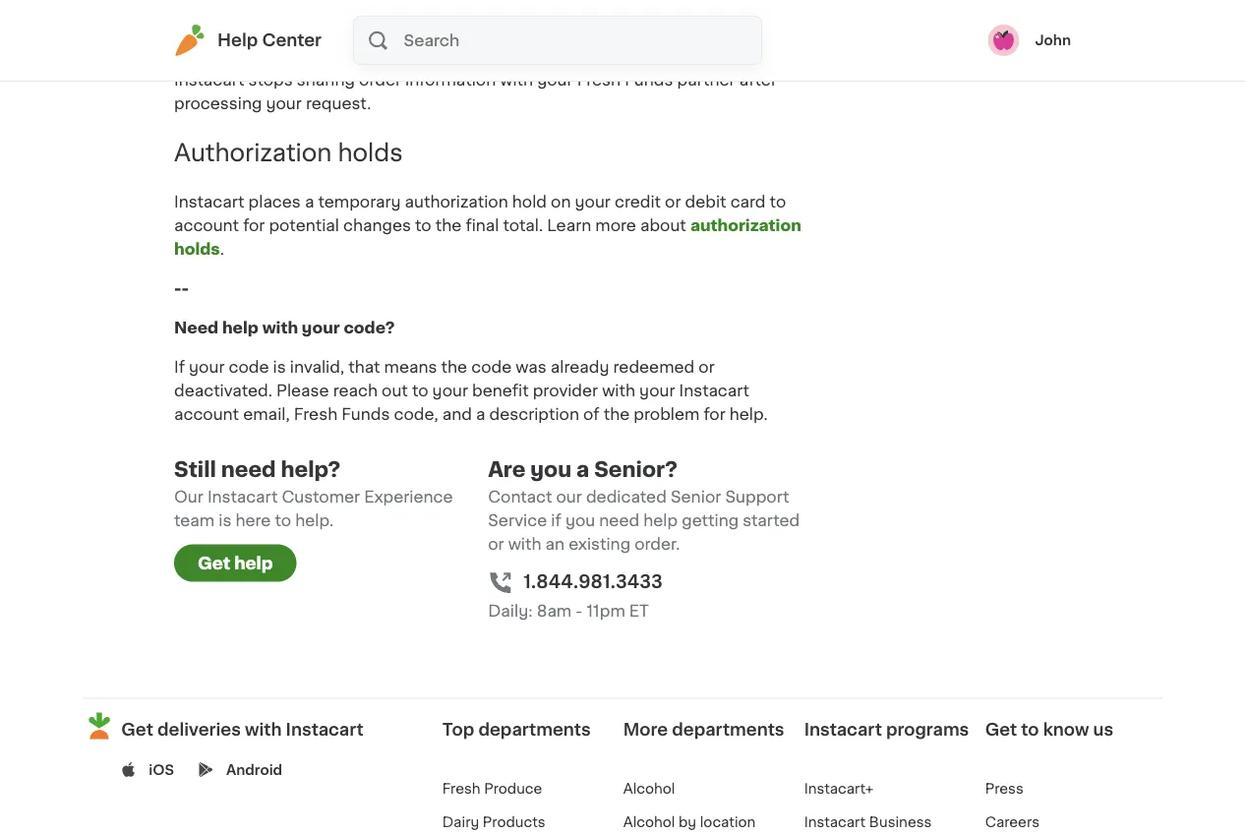 Task type: locate. For each thing, give the bounding box(es) containing it.
1 vertical spatial help.
[[295, 513, 334, 528]]

is
[[273, 359, 286, 375], [219, 513, 232, 528]]

card
[[730, 194, 766, 210]]

fresh produce
[[442, 782, 542, 796]]

1 horizontal spatial get
[[198, 555, 230, 571]]

for inside instacart places a temporary authorization hold on your credit or debit card to account for potential changes to the final total. learn more about
[[243, 218, 265, 233]]

fresh inside instacart stops sharing order information with your fresh funds partner after processing your request.
[[577, 72, 621, 88]]

2 horizontal spatial fresh
[[577, 72, 621, 88]]

holds up --
[[174, 241, 220, 257]]

1 vertical spatial authorization
[[690, 218, 801, 233]]

.
[[220, 241, 224, 257]]

0 horizontal spatial need
[[221, 459, 276, 480]]

2 vertical spatial help
[[234, 555, 273, 571]]

description
[[489, 407, 579, 422]]

alcohol down alcohol link
[[623, 816, 675, 829]]

on
[[551, 194, 571, 210]]

authorization holds
[[174, 218, 801, 257]]

to up code,
[[412, 383, 428, 399]]

or down service
[[488, 536, 504, 552]]

0 horizontal spatial authorization
[[405, 194, 508, 210]]

fresh produce link
[[442, 782, 542, 796]]

account inside instacart places a temporary authorization hold on your credit or debit card to account for potential changes to the final total. learn more about
[[174, 218, 239, 233]]

information
[[405, 72, 496, 88]]

with up android link
[[245, 721, 282, 737]]

0 vertical spatial for
[[243, 218, 265, 233]]

need
[[221, 459, 276, 480], [599, 513, 639, 528]]

help
[[217, 32, 258, 49]]

2 vertical spatial a
[[576, 459, 589, 480]]

careers link
[[985, 816, 1040, 829]]

the right means
[[441, 359, 467, 375]]

with down 30
[[500, 72, 533, 88]]

2 vertical spatial fresh
[[442, 782, 481, 796]]

account down deactivated.
[[174, 407, 239, 422]]

1 vertical spatial holds
[[174, 241, 220, 257]]

1 departments from the left
[[478, 721, 591, 737]]

holds up the temporary in the left top of the page
[[338, 141, 403, 165]]

1 vertical spatial you
[[565, 513, 595, 528]]

learn
[[547, 218, 591, 233]]

or inside the if your code is invalid, that means the code was already redeemed or deactivated. please reach out to your benefit provider with your instacart account email, fresh funds code, and a description of the problem for help.
[[699, 359, 715, 375]]

your right if
[[189, 359, 225, 375]]

0 vertical spatial or
[[665, 194, 681, 210]]

1 vertical spatial a
[[476, 407, 485, 422]]

days.
[[584, 33, 626, 49]]

help right need
[[222, 320, 259, 336]]

more departments
[[623, 721, 784, 737]]

get help button
[[174, 544, 297, 582]]

instacart inside instacart places a temporary authorization hold on your credit or debit card to account for potential changes to the final total. learn more about
[[174, 194, 244, 210]]

0 vertical spatial holds
[[338, 141, 403, 165]]

a inside the if your code is invalid, that means the code was already redeemed or deactivated. please reach out to your benefit provider with your instacart account email, fresh funds code, and a description of the problem for help.
[[476, 407, 485, 422]]

getting
[[682, 513, 739, 528]]

credit
[[615, 194, 661, 210]]

still need help? our instacart customer experience team is here to help.
[[174, 459, 453, 528]]

authorization holds link
[[174, 218, 801, 257]]

help down here
[[234, 555, 273, 571]]

to right here
[[275, 513, 291, 528]]

code up deactivated.
[[229, 359, 269, 375]]

for down the places
[[243, 218, 265, 233]]

need up here
[[221, 459, 276, 480]]

departments right more on the right
[[672, 721, 784, 737]]

android
[[226, 763, 282, 776]]

fresh up dairy
[[442, 782, 481, 796]]

1 vertical spatial alcohol
[[623, 816, 675, 829]]

0 vertical spatial account
[[174, 218, 239, 233]]

instacart+ link
[[804, 782, 874, 796]]

a inside instacart places a temporary authorization hold on your credit or debit card to account for potential changes to the final total. learn more about
[[305, 194, 314, 210]]

0 vertical spatial you
[[530, 459, 572, 480]]

service
[[488, 513, 547, 528]]

help. right problem at the right of page
[[730, 407, 768, 422]]

a right and
[[476, 407, 485, 422]]

0 vertical spatial funds
[[625, 72, 673, 88]]

account inside the if your code is invalid, that means the code was already redeemed or deactivated. please reach out to your benefit provider with your instacart account email, fresh funds code, and a description of the problem for help.
[[174, 407, 239, 422]]

with down redeemed
[[602, 383, 635, 399]]

0 horizontal spatial code
[[229, 359, 269, 375]]

authorization up final
[[405, 194, 508, 210]]

reach
[[333, 383, 378, 399]]

get inside button
[[198, 555, 230, 571]]

a inside are you a senior? contact our dedicated senior support service if you need help getting started or with an existing order.
[[576, 459, 589, 480]]

0 horizontal spatial a
[[305, 194, 314, 210]]

get deliveries with instacart
[[121, 721, 364, 737]]

funds down reach
[[342, 407, 390, 422]]

holds inside "authorization holds"
[[174, 241, 220, 257]]

1 vertical spatial help
[[643, 513, 678, 528]]

or
[[665, 194, 681, 210], [699, 359, 715, 375], [488, 536, 504, 552]]

1 horizontal spatial help.
[[730, 407, 768, 422]]

instacart image
[[174, 25, 206, 56]]

for
[[243, 218, 265, 233], [704, 407, 726, 422]]

alcohol link
[[623, 782, 675, 796]]

2 vertical spatial or
[[488, 536, 504, 552]]

john
[[1035, 33, 1071, 47]]

1 account from the top
[[174, 218, 239, 233]]

2 account from the top
[[174, 407, 239, 422]]

the right of
[[604, 407, 630, 422]]

alcohol
[[623, 782, 675, 796], [623, 816, 675, 829]]

help inside are you a senior? contact our dedicated senior support service if you need help getting started or with an existing order.
[[643, 513, 678, 528]]

0 horizontal spatial or
[[488, 536, 504, 552]]

your up invalid,
[[302, 320, 340, 336]]

help inside button
[[234, 555, 273, 571]]

your right on
[[575, 194, 611, 210]]

if your code is invalid, that means the code was already redeemed or deactivated. please reach out to your benefit provider with your instacart account email, fresh funds code, and a description of the problem for help.
[[174, 359, 772, 422]]

the left final
[[435, 218, 462, 233]]

0 vertical spatial alcohol
[[623, 782, 675, 796]]

you
[[530, 459, 572, 480], [565, 513, 595, 528]]

0 vertical spatial need
[[221, 459, 276, 480]]

help for need help with your code?
[[222, 320, 259, 336]]

1 vertical spatial funds
[[342, 407, 390, 422]]

1 alcohol from the top
[[623, 782, 675, 796]]

fresh inside the if your code is invalid, that means the code was already redeemed or deactivated. please reach out to your benefit provider with your instacart account email, fresh funds code, and a description of the problem for help.
[[294, 407, 338, 422]]

0 vertical spatial help
[[222, 320, 259, 336]]

2 alcohol from the top
[[623, 816, 675, 829]]

stops
[[248, 72, 293, 88]]

you up 'our'
[[530, 459, 572, 480]]

still
[[174, 459, 216, 480]]

help. down customer
[[295, 513, 334, 528]]

is up please
[[273, 359, 286, 375]]

help.
[[730, 407, 768, 422], [295, 513, 334, 528]]

authorization down card
[[690, 218, 801, 233]]

help up order.
[[643, 513, 678, 528]]

with inside are you a senior? contact our dedicated senior support service if you need help getting started or with an existing order.
[[508, 536, 541, 552]]

within
[[432, 33, 480, 49]]

started
[[743, 513, 800, 528]]

code?
[[344, 320, 395, 336]]

a up potential
[[305, 194, 314, 210]]

holds
[[338, 141, 403, 165], [174, 241, 220, 257]]

2 horizontal spatial a
[[576, 459, 589, 480]]

1 horizontal spatial fresh
[[442, 782, 481, 796]]

0 horizontal spatial holds
[[174, 241, 220, 257]]

get up press link
[[985, 721, 1017, 737]]

get for get to know us
[[985, 721, 1017, 737]]

hold
[[512, 194, 547, 210]]

1 vertical spatial need
[[599, 513, 639, 528]]

or up about
[[665, 194, 681, 210]]

dairy products
[[442, 816, 545, 829]]

help?
[[281, 459, 341, 480]]

1 vertical spatial fresh
[[294, 407, 338, 422]]

0 horizontal spatial get
[[121, 721, 153, 737]]

1 horizontal spatial need
[[599, 513, 639, 528]]

1 vertical spatial or
[[699, 359, 715, 375]]

get down team
[[198, 555, 230, 571]]

departments up produce
[[478, 721, 591, 737]]

funds
[[625, 72, 673, 88], [342, 407, 390, 422]]

our
[[556, 489, 582, 505]]

1 vertical spatial account
[[174, 407, 239, 422]]

was
[[516, 359, 547, 375]]

your
[[537, 72, 573, 88], [266, 96, 302, 112], [575, 194, 611, 210], [302, 320, 340, 336], [189, 359, 225, 375], [432, 383, 468, 399], [639, 383, 675, 399]]

that
[[348, 359, 380, 375]]

authorization inside instacart places a temporary authorization hold on your credit or debit card to account for potential changes to the final total. learn more about
[[405, 194, 508, 210]]

fresh down days.
[[577, 72, 621, 88]]

john link
[[988, 25, 1071, 56]]

fresh down please
[[294, 407, 338, 422]]

customer
[[282, 489, 360, 505]]

the
[[435, 218, 462, 233], [441, 359, 467, 375], [604, 407, 630, 422]]

1 horizontal spatial code
[[471, 359, 512, 375]]

a up 'our'
[[576, 459, 589, 480]]

for right problem at the right of page
[[704, 407, 726, 422]]

get for get deliveries with instacart
[[121, 721, 153, 737]]

or inside are you a senior? contact our dedicated senior support service if you need help getting started or with an existing order.
[[488, 536, 504, 552]]

need help with your code?
[[174, 320, 395, 336]]

1 horizontal spatial or
[[665, 194, 681, 210]]

2 horizontal spatial get
[[985, 721, 1017, 737]]

account up .
[[174, 218, 239, 233]]

1 horizontal spatial authorization
[[690, 218, 801, 233]]

0 horizontal spatial departments
[[478, 721, 591, 737]]

et
[[629, 603, 649, 619]]

or right redeemed
[[699, 359, 715, 375]]

1.844.981.3433
[[523, 573, 663, 590]]

0 horizontal spatial fresh
[[294, 407, 338, 422]]

you right if
[[565, 513, 595, 528]]

a for places
[[305, 194, 314, 210]]

after
[[739, 72, 777, 88]]

need down dedicated
[[599, 513, 639, 528]]

0 vertical spatial a
[[305, 194, 314, 210]]

and
[[442, 407, 472, 422]]

code up benefit
[[471, 359, 512, 375]]

to
[[770, 194, 786, 210], [415, 218, 431, 233], [412, 383, 428, 399], [275, 513, 291, 528], [1021, 721, 1039, 737]]

fresh
[[577, 72, 621, 88], [294, 407, 338, 422], [442, 782, 481, 796]]

authorization
[[405, 194, 508, 210], [690, 218, 801, 233]]

your up and
[[432, 383, 468, 399]]

if
[[551, 513, 561, 528]]

press
[[985, 782, 1024, 796]]

0 horizontal spatial is
[[219, 513, 232, 528]]

request.
[[306, 96, 371, 112]]

1 horizontal spatial a
[[476, 407, 485, 422]]

help center link
[[174, 25, 322, 56]]

1 horizontal spatial is
[[273, 359, 286, 375]]

authorization inside "authorization holds"
[[690, 218, 801, 233]]

0 vertical spatial is
[[273, 359, 286, 375]]

1 horizontal spatial holds
[[338, 141, 403, 165]]

with down service
[[508, 536, 541, 552]]

alcohol up the alcohol by location
[[623, 782, 675, 796]]

0 vertical spatial the
[[435, 218, 462, 233]]

0 horizontal spatial for
[[243, 218, 265, 233]]

1 horizontal spatial for
[[704, 407, 726, 422]]

funds left partner at the right of the page
[[625, 72, 673, 88]]

0 vertical spatial fresh
[[577, 72, 621, 88]]

-
[[174, 281, 181, 296], [181, 281, 189, 296], [576, 603, 583, 619]]

team
[[174, 513, 215, 528]]

0 horizontal spatial help.
[[295, 513, 334, 528]]

your inside instacart places a temporary authorization hold on your credit or debit card to account for potential changes to the final total. learn more about
[[575, 194, 611, 210]]

is left here
[[219, 513, 232, 528]]

1 vertical spatial for
[[704, 407, 726, 422]]

0 vertical spatial help.
[[730, 407, 768, 422]]

1 vertical spatial is
[[219, 513, 232, 528]]

0 vertical spatial authorization
[[405, 194, 508, 210]]

1 horizontal spatial funds
[[625, 72, 673, 88]]

account
[[174, 218, 239, 233], [174, 407, 239, 422]]

2 departments from the left
[[672, 721, 784, 737]]

1 horizontal spatial departments
[[672, 721, 784, 737]]

2 horizontal spatial or
[[699, 359, 715, 375]]

products
[[483, 816, 545, 829]]

get right instacart shopper app logo
[[121, 721, 153, 737]]

0 horizontal spatial funds
[[342, 407, 390, 422]]



Task type: describe. For each thing, give the bounding box(es) containing it.
with inside the if your code is invalid, that means the code was already redeemed or deactivated. please reach out to your benefit provider with your instacart account email, fresh funds code, and a description of the problem for help.
[[602, 383, 635, 399]]

order
[[359, 72, 401, 88]]

to right changes
[[415, 218, 431, 233]]

a for you
[[576, 459, 589, 480]]

out
[[382, 383, 408, 399]]

ios
[[149, 763, 174, 776]]

help center
[[217, 32, 322, 49]]

if
[[174, 359, 185, 375]]

senior
[[671, 489, 721, 505]]

contact
[[488, 489, 552, 505]]

instacart inside still need help? our instacart customer experience team is here to help.
[[207, 489, 278, 505]]

location
[[700, 816, 756, 829]]

need inside are you a senior? contact our dedicated senior support service if you need help getting started or with an existing order.
[[599, 513, 639, 528]]

changes
[[343, 218, 411, 233]]

deactivated.
[[174, 383, 272, 399]]

authorization holds
[[174, 141, 403, 165]]

the inside instacart places a temporary authorization hold on your credit or debit card to account for potential changes to the final total. learn more about
[[435, 218, 462, 233]]

1 vertical spatial the
[[441, 359, 467, 375]]

invalid,
[[290, 359, 344, 375]]

already
[[551, 359, 609, 375]]

total.
[[503, 218, 543, 233]]

--
[[174, 281, 189, 296]]

or inside instacart places a temporary authorization hold on your credit or debit card to account for potential changes to the final total. learn more about
[[665, 194, 681, 210]]

1 code from the left
[[229, 359, 269, 375]]

with up invalid,
[[262, 320, 298, 336]]

instacart stops sharing order information with your fresh funds partner after processing your request.
[[174, 72, 777, 112]]

are you a senior? contact our dedicated senior support service if you need help getting started or with an existing order.
[[488, 459, 800, 552]]

holds for authorization holds
[[174, 241, 220, 257]]

your down redeemed
[[639, 383, 675, 399]]

11pm
[[587, 603, 625, 619]]

your down the business
[[537, 72, 573, 88]]

are
[[488, 459, 526, 480]]

get help
[[198, 555, 273, 571]]

instacart inside instacart stops sharing order information with your fresh funds partner after processing your request.
[[174, 72, 244, 88]]

your down the stops
[[266, 96, 302, 112]]

existing
[[569, 536, 631, 552]]

to right card
[[770, 194, 786, 210]]

funds inside the if your code is invalid, that means the code was already redeemed or deactivated. please reach out to your benefit provider with your instacart account email, fresh funds code, and a description of the problem for help.
[[342, 407, 390, 422]]

daily: 8am - 11pm et
[[488, 603, 649, 619]]

is inside the if your code is invalid, that means the code was already redeemed or deactivated. please reach out to your benefit provider with your instacart account email, fresh funds code, and a description of the problem for help.
[[273, 359, 286, 375]]

email,
[[243, 407, 290, 422]]

2 code from the left
[[471, 359, 512, 375]]

typically
[[293, 33, 361, 49]]

alcohol by location link
[[623, 816, 756, 829]]

departments for top departments
[[478, 721, 591, 737]]

get for get help
[[198, 555, 230, 571]]

process
[[365, 33, 428, 49]]

top
[[442, 721, 474, 737]]

us
[[1093, 721, 1114, 737]]

means
[[384, 359, 437, 375]]

help. inside still need help? our instacart customer experience team is here to help.
[[295, 513, 334, 528]]

partner
[[677, 72, 735, 88]]

instacart+
[[804, 782, 874, 796]]

senior?
[[594, 459, 678, 480]]

instacart places a temporary authorization hold on your credit or debit card to account for potential changes to the final total. learn more about
[[174, 194, 786, 233]]

careers
[[985, 816, 1040, 829]]

help. inside the if your code is invalid, that means the code was already redeemed or deactivated. please reach out to your benefit provider with your instacart account email, fresh funds code, and a description of the problem for help.
[[730, 407, 768, 422]]

departments for more departments
[[672, 721, 784, 737]]

android play store logo image
[[199, 762, 214, 777]]

places
[[248, 194, 301, 210]]

more
[[595, 218, 636, 233]]

30
[[484, 33, 505, 49]]

ios link
[[149, 760, 174, 779]]

here
[[236, 513, 271, 528]]

about
[[640, 218, 686, 233]]

to inside the if your code is invalid, that means the code was already redeemed or deactivated. please reach out to your benefit provider with your instacart account email, fresh funds code, and a description of the problem for help.
[[412, 383, 428, 399]]

help for get help
[[234, 555, 273, 571]]

8am
[[537, 603, 572, 619]]

authorization
[[174, 141, 332, 165]]

business
[[869, 816, 932, 829]]

dairy products link
[[442, 816, 545, 829]]

more
[[623, 721, 668, 737]]

get to know us
[[985, 721, 1114, 737]]

instacart business
[[804, 816, 932, 829]]

is inside still need help? our instacart customer experience team is here to help.
[[219, 513, 232, 528]]

ios app store logo image
[[121, 762, 136, 777]]

alcohol for alcohol link
[[623, 782, 675, 796]]

our
[[174, 489, 203, 505]]

1.844.981.3433 link
[[523, 568, 663, 595]]

deliveries
[[157, 721, 241, 737]]

to left know
[[1021, 721, 1039, 737]]

dedicated
[[586, 489, 667, 505]]

problem
[[634, 407, 700, 422]]

final
[[466, 218, 499, 233]]

Search search field
[[402, 17, 761, 64]]

for inside the if your code is invalid, that means the code was already redeemed or deactivated. please reach out to your benefit provider with your instacart account email, fresh funds code, and a description of the problem for help.
[[704, 407, 726, 422]]

2 vertical spatial the
[[604, 407, 630, 422]]

know
[[1043, 721, 1089, 737]]

requests typically process within 30 business days.
[[213, 33, 626, 49]]

with inside instacart stops sharing order information with your fresh funds partner after processing your request.
[[500, 72, 533, 88]]

produce
[[484, 782, 542, 796]]

by
[[679, 816, 697, 829]]

please
[[276, 383, 329, 399]]

need inside still need help? our instacart customer experience team is here to help.
[[221, 459, 276, 480]]

center
[[262, 32, 322, 49]]

debit
[[685, 194, 726, 210]]

instacart inside the if your code is invalid, that means the code was already redeemed or deactivated. please reach out to your benefit provider with your instacart account email, fresh funds code, and a description of the problem for help.
[[679, 383, 750, 399]]

processing
[[174, 96, 262, 112]]

business
[[509, 33, 580, 49]]

funds inside instacart stops sharing order information with your fresh funds partner after processing your request.
[[625, 72, 673, 88]]

an
[[545, 536, 565, 552]]

order.
[[635, 536, 680, 552]]

potential
[[269, 218, 339, 233]]

daily:
[[488, 603, 533, 619]]

user avatar image
[[988, 25, 1019, 56]]

top departments
[[442, 721, 591, 737]]

programs
[[886, 721, 969, 737]]

experience
[[364, 489, 453, 505]]

to inside still need help? our instacart customer experience team is here to help.
[[275, 513, 291, 528]]

benefit
[[472, 383, 529, 399]]

code,
[[394, 407, 438, 422]]

dairy
[[442, 816, 479, 829]]

temporary
[[318, 194, 401, 210]]

of
[[583, 407, 600, 422]]

instacart shopper app logo image
[[83, 709, 115, 742]]

holds for authorization holds
[[338, 141, 403, 165]]

press link
[[985, 782, 1024, 796]]

android link
[[226, 760, 282, 779]]

alcohol for alcohol by location
[[623, 816, 675, 829]]



Task type: vqa. For each thing, say whether or not it's contained in the screenshot.


